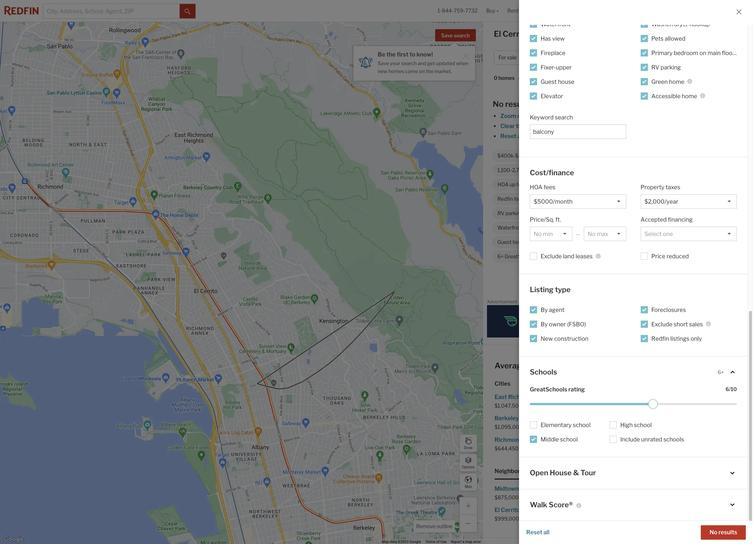 Task type: describe. For each thing, give the bounding box(es) containing it.
1 horizontal spatial pets
[[652, 35, 664, 42]]

(fsbo)
[[567, 321, 586, 328]]

to inside zoom out clear the map boundary reset all filters or remove one of your filters below to see more homes
[[637, 133, 642, 140]]

middle
[[541, 436, 559, 443]]

1 vertical spatial parking
[[506, 210, 523, 217]]

to right tax at top right
[[615, 182, 620, 188]]

no results button
[[701, 526, 746, 540]]

0 vertical spatial accessible
[[652, 93, 681, 100]]

of inside zoom out clear the map boundary reset all filters or remove one of your filters below to see more homes
[[582, 133, 588, 140]]

for left sale
[[574, 29, 585, 39]]

4+ baths
[[588, 153, 608, 159]]

$1,100,000
[[618, 516, 646, 522]]

1 vertical spatial washer/dryer
[[636, 225, 668, 231]]

communities
[[641, 196, 672, 202]]

homes for sale link
[[618, 393, 737, 403]]

fixer-uppers
[[562, 196, 592, 202]]

zip codes element
[[549, 462, 576, 480]]

taxes
[[666, 184, 681, 191]]

1 vertical spatial 4+
[[588, 153, 594, 159]]

$1,849,000
[[618, 424, 646, 430]]

0 horizontal spatial rv parking
[[498, 210, 523, 217]]

list box for accepted financing
[[641, 227, 737, 241]]

0 vertical spatial the
[[387, 51, 396, 58]]

financing
[[668, 216, 693, 223]]

use
[[441, 540, 447, 544]]

1 vertical spatial washer/dryer hookup
[[636, 225, 687, 231]]

to down 2,750
[[517, 182, 522, 188]]

for sale
[[499, 55, 517, 61]]

1 horizontal spatial green
[[652, 78, 668, 85]]

1 horizontal spatial guest
[[541, 78, 557, 85]]

average
[[495, 361, 526, 371]]

price reduced
[[652, 253, 689, 260]]

0 vertical spatial pets allowed
[[652, 35, 686, 42]]

report ad button
[[734, 301, 749, 306]]

1 vertical spatial accessible
[[633, 239, 659, 245]]

market insights
[[663, 31, 706, 38]]

reset all
[[526, 529, 550, 536]]

0 horizontal spatial ft.
[[535, 167, 540, 173]]

remove washer/dryer hookup image
[[691, 226, 695, 230]]

map button
[[459, 474, 477, 492]]

prices
[[551, 361, 574, 371]]

remove redfin listings only image
[[546, 197, 550, 201]]

open
[[530, 469, 548, 477]]

studio+ / 4+ ba button
[[639, 50, 687, 65]]

include
[[621, 436, 640, 443]]

elementary school
[[541, 422, 591, 429]]

san
[[618, 437, 629, 443]]

unrated
[[641, 436, 662, 443]]

by for by agent
[[541, 307, 548, 313]]

school for high school
[[634, 422, 652, 429]]

remove green home image
[[618, 240, 622, 245]]

$875,000
[[495, 495, 519, 501]]

zoom out clear the map boundary reset all filters or remove one of your filters below to see more homes
[[501, 113, 688, 140]]

midtown
[[495, 486, 519, 493]]

1 horizontal spatial hookup
[[690, 21, 710, 28]]

house
[[550, 469, 572, 477]]

list box for hoa fees
[[530, 194, 626, 209]]

for down the "kensington" link
[[677, 437, 685, 443]]

©2023
[[398, 540, 409, 544]]

$644,450
[[495, 446, 519, 452]]

market
[[663, 31, 683, 38]]

property for property taxes
[[641, 184, 665, 191]]

remove accessible home image
[[677, 240, 681, 245]]

0 vertical spatial sales
[[705, 182, 717, 188]]

remove 6+ greatschools rating image
[[556, 255, 560, 259]]

1 horizontal spatial rv
[[652, 64, 660, 71]]

school for middle school
[[560, 436, 578, 443]]

1 horizontal spatial filters
[[603, 133, 618, 140]]

kensington $1,849,000
[[618, 415, 650, 430]]

report a map error
[[451, 540, 481, 544]]

0 horizontal spatial sales
[[689, 321, 703, 328]]

1 vertical spatial el
[[594, 361, 602, 371]]

no inside the no results button
[[710, 529, 718, 536]]

1 horizontal spatial no
[[692, 196, 699, 202]]

soon,
[[580, 167, 592, 173]]

remove 4+ baths image
[[612, 154, 616, 158]]

1,100-
[[498, 167, 512, 173]]

1 horizontal spatial on
[[700, 50, 707, 56]]

map for map
[[465, 485, 472, 489]]

list box down price/sq. ft.
[[530, 227, 572, 241]]

a
[[463, 540, 465, 544]]

27
[[729, 55, 735, 61]]

1 horizontal spatial house
[[558, 78, 575, 85]]

homes right annex on the right of the page
[[666, 486, 685, 493]]

annex
[[647, 486, 665, 493]]

0 horizontal spatial cerrito,
[[503, 29, 531, 39]]

$400k-$4.5m button
[[533, 50, 580, 65]]

1 vertical spatial redfin listings only
[[652, 335, 702, 342]]

tour
[[581, 469, 596, 477]]

property for property tax up to $2,000/year
[[578, 182, 599, 188]]

0 vertical spatial elevator
[[541, 93, 563, 100]]

0 vertical spatial rating
[[538, 254, 552, 260]]

save search
[[441, 32, 470, 39]]

reset inside zoom out clear the map boundary reset all filters or remove one of your filters below to see more homes
[[501, 133, 517, 140]]

zip codes
[[549, 468, 576, 475]]

boundary
[[539, 123, 565, 130]]

1 vertical spatial house
[[513, 239, 527, 245]]

primary
[[652, 50, 673, 56]]

0 horizontal spatial ca
[[533, 29, 544, 39]]

search inside save your search and get updated when new homes come on the market.
[[401, 60, 417, 66]]

1 vertical spatial exclude short sales
[[652, 321, 703, 328]]

remove
[[416, 524, 436, 530]]

list box up 5+
[[584, 227, 626, 241]]

55+
[[631, 196, 640, 202]]

breadcrumbs element
[[490, 277, 746, 288]]

reset inside button
[[526, 529, 542, 536]]

1 horizontal spatial cerrito,
[[603, 361, 632, 371]]

remove outline button
[[414, 521, 455, 533]]

sale inside for sale button
[[507, 55, 517, 61]]

open house & tour
[[530, 469, 596, 477]]

fees
[[544, 184, 556, 191]]

recommended button
[[535, 75, 579, 82]]

hoa for hoa up to $5,000/month
[[498, 182, 509, 188]]

remove pets allowed image
[[620, 226, 624, 230]]

0 vertical spatial parking
[[661, 64, 681, 71]]

0 vertical spatial washer/dryer
[[652, 21, 689, 28]]

0 horizontal spatial filters
[[525, 133, 541, 140]]

for inside "homes for sale $629,000"
[[658, 394, 666, 401]]

1 horizontal spatial rv parking
[[652, 64, 681, 71]]

• for filters
[[726, 55, 728, 61]]

e.g. office, balcony, modern text field
[[533, 128, 623, 135]]

remove townhouse, land image
[[670, 154, 675, 158]]

heights
[[537, 394, 559, 401]]

for right annex on the right of the page
[[686, 486, 694, 493]]

1-844-759-7732
[[438, 8, 478, 14]]

come
[[405, 68, 418, 74]]

1 vertical spatial greatschools
[[530, 386, 567, 393]]

1 vertical spatial green home
[[585, 239, 614, 245]]

remove elevator image
[[570, 240, 574, 245]]

coming
[[560, 167, 579, 173]]

submit search image
[[185, 9, 190, 14]]

sale inside richmond homes for sale $644,450
[[552, 437, 563, 443]]

recommended
[[536, 75, 573, 81]]

see
[[644, 133, 653, 140]]

1 vertical spatial accessible home
[[633, 239, 674, 245]]

0 horizontal spatial results
[[505, 99, 531, 109]]

remove $400k-$4.5m image
[[535, 154, 539, 158]]

0 vertical spatial exclude short sales
[[672, 182, 717, 188]]

1 horizontal spatial short
[[691, 182, 704, 188]]

reset all filters button
[[500, 133, 541, 140]]

townhouse,
[[628, 153, 656, 159]]

elementary
[[541, 422, 572, 429]]

0 horizontal spatial no
[[493, 99, 504, 109]]

save for save your search and get updated when new homes come on the market.
[[378, 60, 389, 66]]

0 horizontal spatial no results
[[493, 99, 531, 109]]

0 horizontal spatial rv
[[498, 210, 505, 217]]

1 vertical spatial waterfront
[[498, 225, 524, 231]]

1 horizontal spatial listings
[[671, 335, 690, 342]]

1 vertical spatial guest
[[498, 239, 512, 245]]

market insights link
[[663, 23, 706, 39]]

search for keyword search
[[555, 114, 573, 121]]

0 horizontal spatial redfin
[[498, 196, 513, 202]]

private
[[700, 196, 716, 202]]

report a map error link
[[451, 540, 481, 544]]

draw button
[[459, 435, 477, 453]]

school for elementary school
[[573, 422, 591, 429]]

on inside save your search and get updated when new homes come on the market.
[[419, 68, 425, 74]]

0 horizontal spatial of
[[436, 540, 440, 544]]

0 vertical spatial washer/dryer hookup
[[652, 21, 710, 28]]

0 vertical spatial greatschools
[[505, 254, 537, 260]]

neighborhoods element
[[495, 462, 537, 480]]

include unrated schools
[[621, 436, 684, 443]]

berkeley
[[495, 415, 519, 422]]

$629,000
[[618, 403, 642, 409]]

0 horizontal spatial hookup
[[669, 225, 687, 231]]

or
[[543, 133, 548, 140]]

land for exclude
[[563, 253, 575, 260]]

cities heading
[[495, 380, 742, 388]]

outline
[[437, 524, 453, 530]]

land for townhouse,
[[657, 153, 667, 159]]

studio+ for studio+
[[551, 153, 569, 159]]

remove studio+ / 4+ ba image
[[677, 55, 682, 60]]

kensington
[[618, 415, 650, 422]]

0 horizontal spatial $400k-
[[498, 153, 515, 159]]

baths
[[595, 153, 608, 159]]

coming soon, under contract/pending
[[560, 167, 649, 173]]

6+ for 6+ greatschools rating
[[498, 254, 504, 260]]

homes inside save your search and get updated when new homes come on the market.
[[389, 68, 404, 74]]

all filters • 27 button
[[690, 50, 740, 65]]

price/sq.
[[530, 216, 554, 223]]

el for el cerrito hills homes for sale $999,000
[[495, 507, 500, 514]]

high
[[621, 422, 633, 429]]

homes right francisco
[[658, 437, 676, 443]]

below
[[619, 133, 636, 140]]

bedroom
[[674, 50, 699, 56]]

1 horizontal spatial ca
[[633, 361, 645, 371]]

0 vertical spatial accessible home
[[652, 93, 697, 100]]

ad region
[[487, 305, 749, 338]]

schools
[[530, 368, 557, 376]]

zoom
[[501, 113, 516, 120]]

0 horizontal spatial pets allowed
[[587, 225, 617, 231]]

0 horizontal spatial $400k-$4.5m
[[498, 153, 531, 159]]

data
[[390, 540, 397, 544]]

east richmond heights link
[[495, 393, 614, 403]]

0 horizontal spatial only
[[532, 196, 542, 202]]

to inside dialog
[[410, 51, 416, 58]]

no private pool
[[692, 196, 727, 202]]

agent
[[549, 307, 565, 313]]

0 horizontal spatial allowed
[[598, 225, 617, 231]]

pool
[[717, 196, 727, 202]]

homes inside "homes for sale $629,000"
[[639, 394, 657, 401]]

save for save search
[[441, 32, 453, 39]]

remove 5+ parking spots image
[[653, 255, 657, 259]]

average home prices near el cerrito, ca
[[495, 361, 645, 371]]



Task type: locate. For each thing, give the bounding box(es) containing it.
$4.5m inside button
[[556, 55, 572, 61]]

1 vertical spatial guest house
[[498, 239, 527, 245]]

0 horizontal spatial rating
[[538, 254, 552, 260]]

0 horizontal spatial house
[[513, 239, 527, 245]]

hoa
[[498, 182, 509, 188], [530, 184, 543, 191]]

1 vertical spatial search
[[401, 60, 417, 66]]

no
[[493, 99, 504, 109], [692, 196, 699, 202], [710, 529, 718, 536]]

townhouse, land
[[628, 153, 667, 159]]

1 vertical spatial rv parking
[[498, 210, 523, 217]]

save down the 844-
[[441, 32, 453, 39]]

for
[[499, 55, 506, 61]]

reduced
[[667, 253, 689, 260]]

parking left price/sq.
[[506, 210, 523, 217]]

guest up 6+ greatschools rating
[[498, 239, 512, 245]]

remove studio+ image
[[572, 154, 576, 158]]

property tax up to $2,000/year
[[578, 182, 651, 188]]

fixer- up recommended
[[541, 64, 556, 71]]

6+ greatschools rating
[[498, 254, 552, 260]]

0 vertical spatial allowed
[[665, 35, 686, 42]]

map inside zoom out clear the map boundary reset all filters or remove one of your filters below to see more homes
[[526, 123, 538, 130]]

1 horizontal spatial map
[[465, 485, 472, 489]]

pets allowed up primary
[[652, 35, 686, 42]]

remove have view image
[[571, 226, 575, 230]]

hoa left fees
[[530, 184, 543, 191]]

el inside el cerrito hills homes for sale $999,000
[[495, 507, 500, 514]]

hookup down financing
[[669, 225, 687, 231]]

0 vertical spatial guest
[[541, 78, 557, 85]]

7732
[[465, 8, 478, 14]]

1 vertical spatial pets
[[587, 225, 597, 231]]

the down get
[[426, 68, 434, 74]]

ca left homes
[[533, 29, 544, 39]]

sale inside "homes for sale $629,000"
[[667, 394, 678, 401]]

filters left below
[[603, 133, 618, 140]]

homes inside el cerrito hills homes for sale $999,000
[[535, 507, 553, 514]]

reset down el cerrito hills homes for sale $999,000
[[526, 529, 542, 536]]

2 up from the left
[[608, 182, 614, 188]]

0 vertical spatial view
[[552, 35, 565, 42]]

up
[[510, 182, 516, 188], [608, 182, 614, 188]]

exclude short sales up private
[[672, 182, 717, 188]]

1 by from the top
[[541, 307, 548, 313]]

0 vertical spatial report
[[734, 301, 744, 305]]

1 vertical spatial short
[[674, 321, 688, 328]]

middle school
[[541, 436, 578, 443]]

• left "27" at top
[[726, 55, 728, 61]]

property down soon,
[[578, 182, 599, 188]]

remove balcony image
[[594, 255, 598, 259]]

house left remove guest house image
[[513, 239, 527, 245]]

the right be
[[387, 51, 396, 58]]

map
[[526, 123, 538, 130], [465, 540, 473, 544]]

homes inside zoom out clear the map boundary reset all filters or remove one of your filters below to see more homes
[[670, 133, 688, 140]]

more
[[655, 133, 669, 140]]

0 horizontal spatial 6+
[[498, 254, 504, 260]]

0 vertical spatial guest house
[[541, 78, 575, 85]]

remove 1,100-2,750 sq. ft. image
[[544, 168, 549, 172]]

1 horizontal spatial hoa
[[530, 184, 543, 191]]

filters right the all
[[711, 55, 725, 61]]

short down foreclosures
[[674, 321, 688, 328]]

report for report a map error
[[451, 540, 462, 544]]

land left remove townhouse, land image
[[657, 153, 667, 159]]

your right one
[[589, 133, 601, 140]]

1 horizontal spatial 4+
[[666, 55, 673, 61]]

1 horizontal spatial parking
[[617, 254, 635, 260]]

the up reset all filters button
[[516, 123, 525, 130]]

parking
[[661, 64, 681, 71], [506, 210, 523, 217], [617, 254, 635, 260]]

fireplace
[[541, 50, 566, 56]]

fixer- for upper
[[541, 64, 556, 71]]

rating down average home prices near el cerrito, ca
[[569, 386, 585, 393]]

score®
[[549, 501, 573, 509]]

0 horizontal spatial fixer-
[[541, 64, 556, 71]]

google image
[[2, 535, 26, 544]]

fixer-
[[541, 64, 556, 71], [562, 196, 575, 202]]

1 vertical spatial report
[[451, 540, 462, 544]]

pets right the remove have view image
[[587, 225, 597, 231]]

walk
[[530, 501, 547, 509]]

elevator down recommended
[[541, 93, 563, 100]]

None range field
[[530, 400, 737, 409]]

2 horizontal spatial the
[[516, 123, 525, 130]]

new
[[541, 335, 553, 342]]

hookup up insights
[[690, 21, 710, 28]]

0 horizontal spatial studio+
[[551, 153, 569, 159]]

0 vertical spatial green home
[[652, 78, 685, 85]]

san francisco homes for sale
[[618, 437, 697, 443]]

1 vertical spatial $4.5m
[[515, 153, 531, 159]]

cities
[[495, 381, 511, 387]]

options
[[462, 465, 475, 469]]

/
[[663, 55, 665, 61]]

homes right the hills
[[535, 507, 553, 514]]

richmond for richmond homes for sale $644,450
[[495, 437, 523, 443]]

0 horizontal spatial map
[[465, 540, 473, 544]]

cerrito,
[[503, 29, 531, 39], [603, 361, 632, 371]]

$400k-$4.5m inside button
[[538, 55, 572, 61]]

on down and
[[419, 68, 425, 74]]

report left ad on the right
[[734, 301, 744, 305]]

sq.
[[527, 167, 534, 173]]

map for map data ©2023 google
[[382, 540, 389, 544]]

washer/dryer hookup up market insights
[[652, 21, 710, 28]]

1 horizontal spatial of
[[582, 133, 588, 140]]

0 horizontal spatial pets
[[587, 225, 597, 231]]

2 horizontal spatial search
[[555, 114, 573, 121]]

remove guest house image
[[531, 240, 535, 245]]

east
[[495, 394, 507, 401]]

map data ©2023 google
[[382, 540, 421, 544]]

6+ for 6+
[[718, 369, 724, 375]]

of
[[582, 133, 588, 140], [436, 540, 440, 544]]

homes inside 0 homes • sort : recommended
[[499, 75, 515, 81]]

report
[[734, 301, 744, 305], [451, 540, 462, 544]]

one
[[571, 133, 581, 140]]

accepted
[[641, 216, 667, 223]]

1 horizontal spatial report
[[734, 301, 744, 305]]

walk score®
[[530, 501, 573, 509]]

your inside zoom out clear the map boundary reset all filters or remove one of your filters below to see more homes
[[589, 133, 601, 140]]

el for el cerrito, ca homes for sale
[[494, 29, 501, 39]]

0 vertical spatial $400k-
[[538, 55, 556, 61]]

remove
[[550, 133, 570, 140]]

up right tax at top right
[[608, 182, 614, 188]]

richmond inside east richmond heights $1,047,500
[[508, 394, 536, 401]]

1 vertical spatial richmond
[[495, 437, 523, 443]]

richmond inside richmond homes for sale $644,450
[[495, 437, 523, 443]]

all inside zoom out clear the map boundary reset all filters or remove one of your filters below to see more homes
[[518, 133, 524, 140]]

filters inside the all filters • 27 button
[[711, 55, 725, 61]]

homes up "walk" on the bottom of the page
[[520, 486, 539, 493]]

house down upper
[[558, 78, 575, 85]]

0 vertical spatial land
[[657, 153, 667, 159]]

price/sq. ft.
[[530, 216, 561, 223]]

richmond for richmond annex homes for sale
[[618, 486, 646, 493]]

for down heights
[[540, 415, 548, 422]]

tax
[[600, 182, 607, 188]]

green home down /
[[652, 78, 685, 85]]

list box up the remove have view image
[[530, 194, 626, 209]]

0 horizontal spatial search
[[401, 60, 417, 66]]

hoa up to $5,000/month
[[498, 182, 558, 188]]

0 vertical spatial cerrito,
[[503, 29, 531, 39]]

1 horizontal spatial your
[[589, 133, 601, 140]]

waterfront left remove waterfront icon
[[498, 225, 524, 231]]

1 vertical spatial all
[[544, 529, 550, 536]]

0 vertical spatial studio+
[[644, 55, 662, 61]]

0 vertical spatial redfin listings only
[[498, 196, 542, 202]]

map right a
[[465, 540, 473, 544]]

sale inside el cerrito hills homes for sale $999,000
[[563, 507, 574, 514]]

ca
[[533, 29, 544, 39], [633, 361, 645, 371]]

greatschools down remove guest house image
[[505, 254, 537, 260]]

1 horizontal spatial guest house
[[541, 78, 575, 85]]

green up remove balcony icon
[[585, 239, 600, 245]]

1,100-2,750 sq. ft.
[[498, 167, 540, 173]]

all inside button
[[544, 529, 550, 536]]

0 vertical spatial waterfront
[[541, 21, 571, 28]]

keyword search
[[530, 114, 573, 121]]

save inside save your search and get updated when new homes come on the market.
[[378, 60, 389, 66]]

waterfront up homes
[[541, 21, 571, 28]]

redfin listings only down foreclosures
[[652, 335, 702, 342]]

0 vertical spatial all
[[518, 133, 524, 140]]

be the first to know!
[[378, 51, 433, 58]]

0 vertical spatial save
[[441, 32, 453, 39]]

studio+ left /
[[644, 55, 662, 61]]

&
[[573, 469, 579, 477]]

homes down east richmond heights $1,047,500
[[520, 415, 539, 422]]

results inside button
[[719, 529, 737, 536]]

search for save search
[[454, 32, 470, 39]]

1 horizontal spatial all
[[544, 529, 550, 536]]

exclude short sales
[[672, 182, 717, 188], [652, 321, 703, 328]]

map inside button
[[465, 485, 472, 489]]

1 horizontal spatial fixer-
[[562, 196, 575, 202]]

reset down clear
[[501, 133, 517, 140]]

map down keyword
[[526, 123, 538, 130]]

1 horizontal spatial search
[[454, 32, 470, 39]]

the inside save your search and get updated when new homes come on the market.
[[426, 68, 434, 74]]

map region
[[0, 0, 528, 544]]

rv parking down /
[[652, 64, 681, 71]]

map left "data"
[[382, 540, 389, 544]]

2 horizontal spatial parking
[[661, 64, 681, 71]]

for inside the berkeley homes for sale $1,095,000
[[540, 415, 548, 422]]

0 vertical spatial only
[[532, 196, 542, 202]]

1 vertical spatial 6+
[[718, 369, 724, 375]]

homes down the berkeley homes for sale $1,095,000
[[524, 437, 542, 443]]

owner
[[549, 321, 566, 328]]

options button
[[459, 454, 477, 472]]

search up boundary
[[555, 114, 573, 121]]

terms
[[425, 540, 436, 544]]

view for have view
[[557, 225, 567, 231]]

only
[[532, 196, 542, 202], [691, 335, 702, 342]]

search
[[454, 32, 470, 39], [401, 60, 417, 66], [555, 114, 573, 121]]

0 vertical spatial no
[[493, 99, 504, 109]]

$400k-$4.5m up 1,100-2,750 sq. ft.
[[498, 153, 531, 159]]

listings
[[514, 196, 531, 202], [671, 335, 690, 342]]

allowed up bedroom
[[665, 35, 686, 42]]

search down the 759-
[[454, 32, 470, 39]]

zip
[[549, 468, 557, 475]]

homes inside the berkeley homes for sale $1,095,000
[[520, 415, 539, 422]]

report inside "button"
[[734, 301, 744, 305]]

accepted financing
[[641, 216, 693, 223]]

on left main
[[700, 50, 707, 56]]

sale inside "midtown homes for sale $875,000"
[[549, 486, 560, 493]]

$4.5m
[[556, 55, 572, 61], [515, 153, 531, 159]]

$400k- inside button
[[538, 55, 556, 61]]

filters down "clear the map boundary" button
[[525, 133, 541, 140]]

rv parking
[[652, 64, 681, 71], [498, 210, 523, 217]]

greatschools rating
[[530, 386, 585, 393]]

hoa down 1,100-
[[498, 182, 509, 188]]

guest house
[[541, 78, 575, 85], [498, 239, 527, 245]]

0 vertical spatial rv
[[652, 64, 660, 71]]

homes right new
[[389, 68, 404, 74]]

0 vertical spatial 6+
[[498, 254, 504, 260]]

1 up from the left
[[510, 182, 516, 188]]

1 horizontal spatial only
[[691, 335, 702, 342]]

save inside button
[[441, 32, 453, 39]]

$400k-$4.5m
[[538, 55, 572, 61], [498, 153, 531, 159]]

1 horizontal spatial ft.
[[556, 216, 561, 223]]

up down 1,100-2,750 sq. ft.
[[510, 182, 516, 188]]

list box up financing
[[641, 194, 737, 209]]

your
[[390, 60, 400, 66], [589, 133, 601, 140]]

school down the elementary school
[[560, 436, 578, 443]]

redfin
[[498, 196, 513, 202], [652, 335, 669, 342]]

for inside el cerrito hills homes for sale $999,000
[[554, 507, 562, 514]]

0 vertical spatial pets
[[652, 35, 664, 42]]

el up $999,000
[[495, 507, 500, 514]]

contract/pending
[[608, 167, 649, 173]]

advertisement
[[487, 299, 517, 305]]

0 horizontal spatial all
[[518, 133, 524, 140]]

0 horizontal spatial parking
[[506, 210, 523, 217]]

view right has
[[552, 35, 565, 42]]

0 horizontal spatial green
[[585, 239, 600, 245]]

1 vertical spatial redfin
[[652, 335, 669, 342]]

4+ inside button
[[666, 55, 673, 61]]

6
[[726, 386, 729, 393]]

rv parking left price/sq.
[[498, 210, 523, 217]]

all
[[703, 55, 710, 61]]

1 horizontal spatial $400k-$4.5m
[[538, 55, 572, 61]]

view for has view
[[552, 35, 565, 42]]

1 vertical spatial rating
[[569, 386, 585, 393]]

cost/finance
[[530, 168, 574, 177]]

no results inside button
[[710, 529, 737, 536]]

construction
[[554, 335, 589, 342]]

filters
[[711, 55, 725, 61], [525, 133, 541, 140], [603, 133, 618, 140]]

for inside richmond homes for sale $644,450
[[543, 437, 551, 443]]

exclude short sales down foreclosures
[[652, 321, 703, 328]]

foreclosures
[[652, 307, 686, 313]]

$999,000
[[495, 516, 519, 522]]

el
[[494, 29, 501, 39], [594, 361, 602, 371], [495, 507, 500, 514]]

report for report ad
[[734, 301, 744, 305]]

1 vertical spatial cerrito,
[[603, 361, 632, 371]]

to left see
[[637, 133, 642, 140]]

• inside 0 homes • sort : recommended
[[518, 76, 520, 82]]

0 horizontal spatial your
[[390, 60, 400, 66]]

richmond down open house & tour link
[[618, 486, 646, 493]]

1 horizontal spatial rating
[[569, 386, 585, 393]]

1 horizontal spatial green home
[[652, 78, 685, 85]]

parking down ba
[[661, 64, 681, 71]]

homes inside "midtown homes for sale $875,000"
[[520, 486, 539, 493]]

4+ right /
[[666, 55, 673, 61]]

1 vertical spatial results
[[719, 529, 737, 536]]

accessible home
[[652, 93, 697, 100], [633, 239, 674, 245]]

el right near
[[594, 361, 602, 371]]

ca up cities heading
[[633, 361, 645, 371]]

exclude land leases
[[541, 253, 593, 260]]

sale inside the berkeley homes for sale $1,095,000
[[549, 415, 560, 422]]

1 vertical spatial only
[[691, 335, 702, 342]]

land
[[657, 153, 667, 159], [563, 253, 575, 260]]

by for by owner (fsbo)
[[541, 321, 548, 328]]

1 vertical spatial $400k-
[[498, 153, 515, 159]]

0 horizontal spatial short
[[674, 321, 688, 328]]

0 vertical spatial listings
[[514, 196, 531, 202]]

elevator down have view
[[546, 239, 566, 245]]

• for homes
[[518, 76, 520, 82]]

your down first
[[390, 60, 400, 66]]

listings down hoa up to $5,000/month on the right
[[514, 196, 531, 202]]

view left the remove have view image
[[557, 225, 567, 231]]

$4.5m up upper
[[556, 55, 572, 61]]

fixer- right remove redfin listings only image
[[562, 196, 575, 202]]

0 vertical spatial on
[[700, 50, 707, 56]]

homes right 0
[[499, 75, 515, 81]]

$5,000/month
[[523, 182, 558, 188]]

richmond up "$1,047,500"
[[508, 394, 536, 401]]

for right "walk" on the bottom of the page
[[554, 507, 562, 514]]

richmond up '$644,450'
[[495, 437, 523, 443]]

0 vertical spatial ft.
[[535, 167, 540, 173]]

of right one
[[582, 133, 588, 140]]

cerrito
[[501, 507, 521, 514]]

your inside save your search and get updated when new homes come on the market.
[[390, 60, 400, 66]]

results
[[505, 99, 531, 109], [719, 529, 737, 536]]

by left owner
[[541, 321, 548, 328]]

ft. right sq.
[[535, 167, 540, 173]]

0 horizontal spatial redfin listings only
[[498, 196, 542, 202]]

uppers
[[575, 196, 592, 202]]

property
[[578, 182, 599, 188], [641, 184, 665, 191]]

• inside the all filters • 27 button
[[726, 55, 728, 61]]

studio+ for studio+ / 4+ ba
[[644, 55, 662, 61]]

map down "options"
[[465, 485, 472, 489]]

1-
[[438, 8, 442, 14]]

short up private
[[691, 182, 704, 188]]

save up new
[[378, 60, 389, 66]]

fixer- for uppers
[[562, 196, 575, 202]]

1 vertical spatial elevator
[[546, 239, 566, 245]]

City, Address, School, Agent, ZIP search field
[[43, 4, 180, 18]]

by owner (fsbo)
[[541, 321, 586, 328]]

property up communities
[[641, 184, 665, 191]]

francisco
[[630, 437, 656, 443]]

list box for property taxes
[[641, 194, 737, 209]]

for inside "midtown homes for sale $875,000"
[[540, 486, 548, 493]]

hoa for hoa fees
[[530, 184, 543, 191]]

washer/dryer hookup down accepted financing
[[636, 225, 687, 231]]

redfin listings only down hoa up to $5,000/month on the right
[[498, 196, 542, 202]]

cerrito, up cities heading
[[603, 361, 632, 371]]

keyword
[[530, 114, 554, 121]]

search up come
[[401, 60, 417, 66]]

list box
[[530, 194, 626, 209], [641, 194, 737, 209], [530, 227, 572, 241], [584, 227, 626, 241], [641, 227, 737, 241]]

2 vertical spatial search
[[555, 114, 573, 121]]

reset
[[501, 133, 517, 140], [526, 529, 542, 536]]

the inside zoom out clear the map boundary reset all filters or remove one of your filters below to see more homes
[[516, 123, 525, 130]]

studio+ left remove studio+ icon
[[551, 153, 569, 159]]

remove exclude 55+ communities image
[[676, 197, 680, 201]]

parking right 5+
[[617, 254, 635, 260]]

remove property tax up to $2,000/year image
[[656, 183, 660, 187]]

remove waterfront image
[[528, 226, 532, 230]]

1 horizontal spatial no results
[[710, 529, 737, 536]]

0 vertical spatial •
[[726, 55, 728, 61]]

2 vertical spatial parking
[[617, 254, 635, 260]]

land right remove 6+ greatschools rating icon
[[563, 253, 575, 260]]

listings down foreclosures
[[671, 335, 690, 342]]

be the first to know! dialog
[[353, 42, 475, 80]]

by
[[541, 307, 548, 313], [541, 321, 548, 328]]

has view
[[541, 35, 565, 42]]

homes inside richmond homes for sale $644,450
[[524, 437, 542, 443]]

search inside button
[[454, 32, 470, 39]]

studio+ inside button
[[644, 55, 662, 61]]

guest
[[541, 78, 557, 85], [498, 239, 512, 245]]

1 vertical spatial land
[[563, 253, 575, 260]]

pets up primary
[[652, 35, 664, 42]]

ft. up have view
[[556, 216, 561, 223]]

for down elementary
[[543, 437, 551, 443]]

2 by from the top
[[541, 321, 548, 328]]



Task type: vqa. For each thing, say whether or not it's contained in the screenshot.
5.1MI
no



